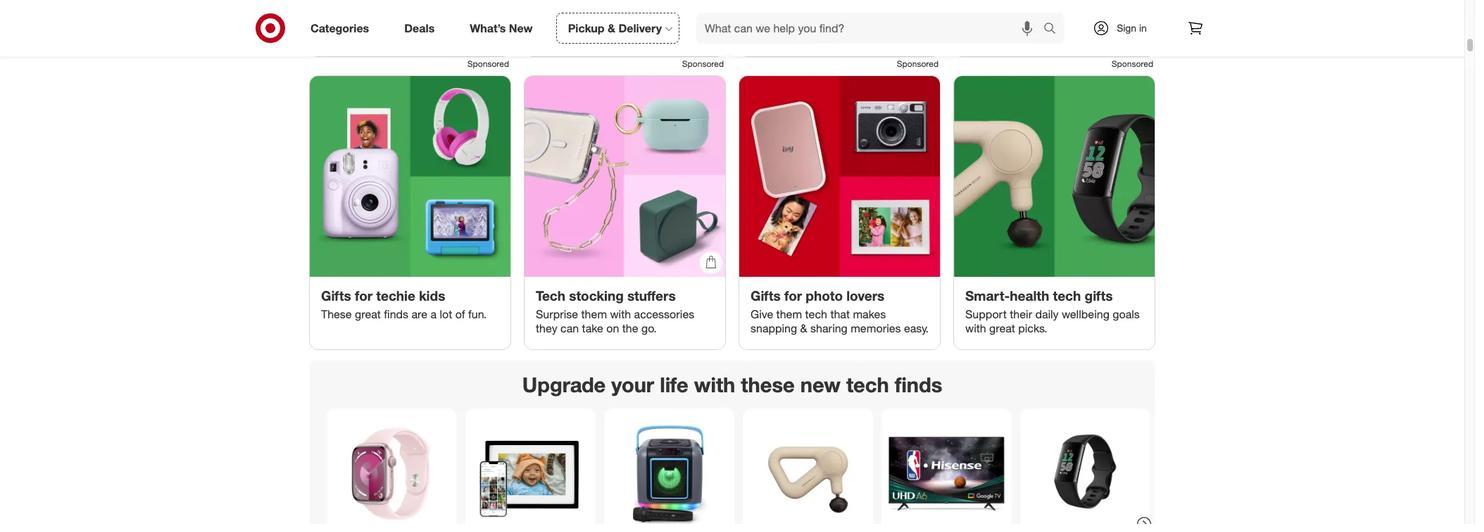 Task type: locate. For each thing, give the bounding box(es) containing it.
apple watch series 9 gps 41mm pink aluminum case with light pink sport band - m/l image
[[333, 414, 452, 524]]

tech down the photo
[[806, 307, 828, 321]]

great inside the smart-health tech gifts support their daily wellbeing goals with great picks.
[[990, 321, 1016, 335]]

tech inside the smart-health tech gifts support their daily wellbeing goals with great picks.
[[1054, 288, 1082, 304]]

goals
[[1113, 307, 1140, 321]]

a
[[431, 307, 437, 321]]

sharing
[[811, 321, 848, 335]]

2 gifts from the left
[[751, 288, 781, 304]]

&
[[608, 21, 616, 35], [801, 321, 808, 335]]

great right the these
[[355, 307, 381, 321]]

surprise
[[536, 307, 578, 321]]

of
[[456, 307, 465, 321]]

0 horizontal spatial them
[[582, 307, 607, 321]]

hisense 55" class a6 series 4k uhd smart google tv - 55a6h4 -special purchase image
[[888, 414, 1007, 524]]

0 vertical spatial the
[[467, 14, 483, 28]]

1 horizontal spatial finds
[[895, 372, 943, 397]]

gifts inside gifts for photo lovers give them tech that makes snapping & sharing memories easy.
[[751, 288, 781, 304]]

gifts up give
[[751, 288, 781, 304]]

photo
[[806, 288, 843, 304]]

them
[[582, 307, 607, 321], [777, 307, 803, 321]]

2 them from the left
[[777, 307, 803, 321]]

finds down 'techie'
[[384, 307, 409, 321]]

fitbit charge 6 - obsidian / black aluminum image
[[1026, 414, 1146, 524]]

0 vertical spatial tech
[[1054, 288, 1082, 304]]

new
[[509, 21, 533, 35]]

that
[[831, 307, 850, 321]]

1 them from the left
[[582, 307, 607, 321]]

with
[[884, 14, 905, 28], [610, 307, 631, 321], [966, 321, 987, 335], [694, 372, 736, 397]]

gifts for techie kids these great finds are a lot of fun.
[[321, 288, 487, 321]]

0 vertical spatial finds
[[384, 307, 409, 321]]

stocking
[[569, 288, 624, 304]]

you
[[626, 28, 644, 42]]

gifting
[[660, 14, 691, 28]]

for right picks
[[996, 28, 1009, 42]]

great
[[355, 307, 381, 321], [990, 321, 1016, 335]]

with inside the smart-health tech gifts support their daily wellbeing goals with great picks.
[[966, 321, 987, 335]]

new
[[801, 372, 841, 397]]

picks. right have
[[378, 28, 407, 42]]

1 horizontal spatial tech
[[847, 372, 889, 397]]

0 horizontal spatial picks.
[[378, 28, 407, 42]]

tech up wellbeing
[[1054, 288, 1082, 304]]

gifts
[[1085, 288, 1113, 304]]

daily
[[1036, 307, 1059, 321]]

tech inside carousel region
[[847, 372, 889, 397]]

holiday inside explore budget-friendly holiday picks for everyone.
[[1088, 14, 1124, 28]]

finds
[[384, 307, 409, 321], [895, 372, 943, 397]]

2 horizontal spatial tech
[[1054, 288, 1082, 304]]

1 horizontal spatial great
[[990, 321, 1016, 335]]

1 horizontal spatial holiday
[[1088, 14, 1124, 28]]

the right on
[[623, 321, 639, 335]]

wellbeing
[[1062, 307, 1110, 321]]

0 horizontal spatial &
[[608, 21, 616, 35]]

0 vertical spatial picks.
[[378, 28, 407, 42]]

deals link
[[393, 13, 452, 44]]

are
[[412, 307, 428, 321]]

tech right new
[[847, 372, 889, 397]]

them inside tech stocking stuffers surprise them with accessories they can take on the go.
[[582, 307, 607, 321]]

accessories
[[634, 307, 695, 321]]

2 holiday from the left
[[1088, 14, 1124, 28]]

have
[[351, 28, 374, 42]]

2 vertical spatial tech
[[847, 372, 889, 397]]

great inside the 'gifts for techie kids these great finds are a lot of fun.'
[[355, 307, 381, 321]]

the
[[467, 14, 483, 28], [623, 321, 639, 335]]

1 vertical spatial finds
[[895, 372, 943, 397]]

gifts
[[321, 288, 351, 304], [751, 288, 781, 304]]

tech inside gifts for photo lovers give them tech that makes snapping & sharing memories easy.
[[806, 307, 828, 321]]

picks.
[[378, 28, 407, 42], [1019, 321, 1048, 335]]

1 gifts from the left
[[321, 288, 351, 304]]

gifts up the these
[[321, 288, 351, 304]]

search
[[1038, 22, 1072, 36]]

1 horizontal spatial them
[[777, 307, 803, 321]]

for inside the 'gifts for techie kids these great finds are a lot of fun.'
[[355, 288, 373, 304]]

your
[[612, 372, 655, 397]]

makes
[[853, 307, 886, 321]]

1 horizontal spatial gifts
[[751, 288, 781, 304]]

what's new
[[470, 21, 533, 35]]

fun.
[[469, 307, 487, 321]]

with down stocking
[[610, 307, 631, 321]]

gifts for photo lovers give them tech that makes snapping & sharing memories easy.
[[751, 288, 929, 335]]

tech stocking stuffers surprise them with accessories they can take on the go.
[[536, 288, 695, 335]]

perfect
[[781, 28, 818, 42]]

budget-
[[1007, 14, 1047, 28]]

carousel region
[[310, 361, 1155, 524]]

1 horizontal spatial &
[[801, 321, 808, 335]]

tech for gifts for photo lovers give them tech that makes snapping & sharing memories easy.
[[806, 307, 828, 321]]

what's
[[470, 21, 506, 35]]

0 horizontal spatial holiday
[[383, 14, 419, 28]]

them.
[[837, 28, 866, 42]]

holiday
[[383, 14, 419, 28], [1088, 14, 1124, 28]]

picks. down health
[[1019, 321, 1048, 335]]

life
[[660, 372, 689, 397]]

1 vertical spatial picks.
[[1019, 321, 1048, 335]]

helpful
[[347, 14, 380, 28]]

explore budget-friendly holiday picks for everyone.
[[966, 14, 1124, 42]]

& inside gifts for photo lovers give them tech that makes snapping & sharing memories easy.
[[801, 321, 808, 335]]

finds down easy.
[[895, 372, 943, 397]]

need some video game gifting inspo? we've got you covered.
[[536, 14, 691, 42]]

1 vertical spatial tech
[[806, 307, 828, 321]]

upgrade
[[523, 372, 606, 397]]

with right points
[[884, 14, 905, 28]]

0 horizontal spatial great
[[355, 307, 381, 321]]

explore
[[966, 14, 1004, 28]]

the right to
[[467, 14, 483, 28]]

0 horizontal spatial finds
[[384, 307, 409, 321]]

with right life
[[694, 372, 736, 397]]

them down stocking
[[582, 307, 607, 321]]

holiday left guide
[[383, 14, 419, 28]]

for left them.
[[821, 28, 834, 42]]

0 horizontal spatial gifts
[[321, 288, 351, 304]]

easy.
[[905, 321, 929, 335]]

1 vertical spatial the
[[623, 321, 639, 335]]

search button
[[1038, 13, 1072, 46]]

great down smart-
[[990, 321, 1016, 335]]

for left 'techie'
[[355, 288, 373, 304]]

1 holiday from the left
[[383, 14, 419, 28]]

finds inside carousel region
[[895, 372, 943, 397]]

need
[[536, 14, 564, 28]]

picks. inside your helpful holiday guide to the must-have picks.
[[378, 28, 407, 42]]

on
[[607, 321, 620, 335]]

gifts inside the 'gifts for techie kids these great finds are a lot of fun.'
[[321, 288, 351, 304]]

singing machine cube - black image
[[610, 414, 729, 524]]

1 vertical spatial &
[[801, 321, 808, 335]]

holiday inside your helpful holiday guide to the must-have picks.
[[383, 14, 419, 28]]

0 horizontal spatial the
[[467, 14, 483, 28]]

what's new link
[[458, 13, 551, 44]]

must-
[[321, 28, 351, 42]]

with down smart-
[[966, 321, 987, 335]]

for left the photo
[[785, 288, 802, 304]]

picks. inside the smart-health tech gifts support their daily wellbeing goals with great picks.
[[1019, 321, 1048, 335]]

for
[[821, 28, 834, 42], [996, 28, 1009, 42], [355, 288, 373, 304], [785, 288, 802, 304]]

skylight 10" digital photo frame - black image
[[471, 414, 590, 524]]

inspo?
[[536, 28, 570, 42]]

0 horizontal spatial tech
[[806, 307, 828, 321]]

the inside tech stocking stuffers surprise them with accessories they can take on the go.
[[623, 321, 639, 335]]

1 horizontal spatial picks.
[[1019, 321, 1048, 335]]

tech
[[1054, 288, 1082, 304], [806, 307, 828, 321], [847, 372, 889, 397]]

bonus
[[815, 14, 847, 28]]

your
[[321, 14, 344, 28]]

1 horizontal spatial the
[[623, 321, 639, 335]]

with inside carousel region
[[694, 372, 736, 397]]

holiday left in
[[1088, 14, 1124, 28]]

them right give
[[777, 307, 803, 321]]



Task type: describe. For each thing, give the bounding box(es) containing it.
they
[[536, 321, 558, 335]]

with inside tech stocking stuffers surprise them with accessories they can take on the go.
[[610, 307, 631, 321]]

pickup & delivery link
[[556, 13, 680, 44]]

points
[[850, 14, 881, 28]]

What can we help you find? suggestions appear below search field
[[697, 13, 1048, 44]]

them inside gifts for photo lovers give them tech that makes snapping & sharing memories easy.
[[777, 307, 803, 321]]

we've
[[573, 28, 603, 42]]

got
[[606, 28, 623, 42]]

picks
[[966, 28, 992, 42]]

support
[[966, 307, 1007, 321]]

techie
[[376, 288, 416, 304]]

for inside explore budget-friendly holiday picks for everyone.
[[996, 28, 1009, 42]]

go.
[[642, 321, 657, 335]]

to
[[454, 14, 464, 28]]

your helpful holiday guide to the must-have picks.
[[321, 14, 483, 42]]

score
[[751, 14, 781, 28]]

deals
[[405, 21, 435, 35]]

sign in
[[1117, 22, 1148, 34]]

tech for upgrade your life with these new tech finds
[[847, 372, 889, 397]]

for inside gifts for photo lovers give them tech that makes snapping & sharing memories easy.
[[785, 288, 802, 304]]

with inside score major bonus points with ideas perfect for them.
[[884, 14, 905, 28]]

video
[[598, 14, 625, 28]]

can
[[561, 321, 579, 335]]

for inside score major bonus points with ideas perfect for them.
[[821, 28, 834, 42]]

explore budget-friendly holiday picks for everyone. link
[[955, 0, 1155, 56]]

everyone.
[[1012, 28, 1061, 42]]

lovers
[[847, 288, 885, 304]]

some
[[567, 14, 595, 28]]

health
[[1010, 288, 1050, 304]]

score major bonus points with ideas perfect for them.
[[751, 14, 905, 42]]

delivery
[[619, 21, 662, 35]]

ideas
[[751, 28, 778, 42]]

smart-health tech gifts support their daily wellbeing goals with great picks.
[[966, 288, 1140, 335]]

friendly
[[1047, 14, 1085, 28]]

need some video game gifting inspo? we've got you covered. link
[[525, 0, 726, 56]]

kids
[[419, 288, 445, 304]]

these
[[321, 307, 352, 321]]

pickup
[[568, 21, 605, 35]]

guide
[[423, 14, 451, 28]]

give
[[751, 307, 774, 321]]

gifts for gifts for techie kids
[[321, 288, 351, 304]]

the inside your helpful holiday guide to the must-have picks.
[[467, 14, 483, 28]]

upgrade your life with these new tech finds
[[523, 372, 943, 397]]

pickup & delivery
[[568, 21, 662, 35]]

gifts for gifts for photo lovers
[[751, 288, 781, 304]]

in
[[1140, 22, 1148, 34]]

stuffers
[[628, 288, 676, 304]]

major
[[784, 14, 812, 28]]

categories link
[[299, 13, 387, 44]]

tech
[[536, 288, 566, 304]]

sign in link
[[1081, 13, 1169, 44]]

lot
[[440, 307, 453, 321]]

take
[[582, 321, 604, 335]]

these
[[741, 372, 795, 397]]

therabody theragun relief - sand image
[[749, 414, 868, 524]]

memories
[[851, 321, 901, 335]]

categories
[[311, 21, 369, 35]]

their
[[1010, 307, 1033, 321]]

game
[[628, 14, 657, 28]]

score major bonus points with ideas perfect for them. link
[[740, 0, 941, 56]]

your helpful holiday guide to the must-have picks. link
[[310, 0, 511, 56]]

0 vertical spatial &
[[608, 21, 616, 35]]

sign
[[1117, 22, 1137, 34]]

covered.
[[647, 28, 690, 42]]

smart-
[[966, 288, 1010, 304]]

snapping
[[751, 321, 798, 335]]

finds inside the 'gifts for techie kids these great finds are a lot of fun.'
[[384, 307, 409, 321]]



Task type: vqa. For each thing, say whether or not it's contained in the screenshot.
82 link
no



